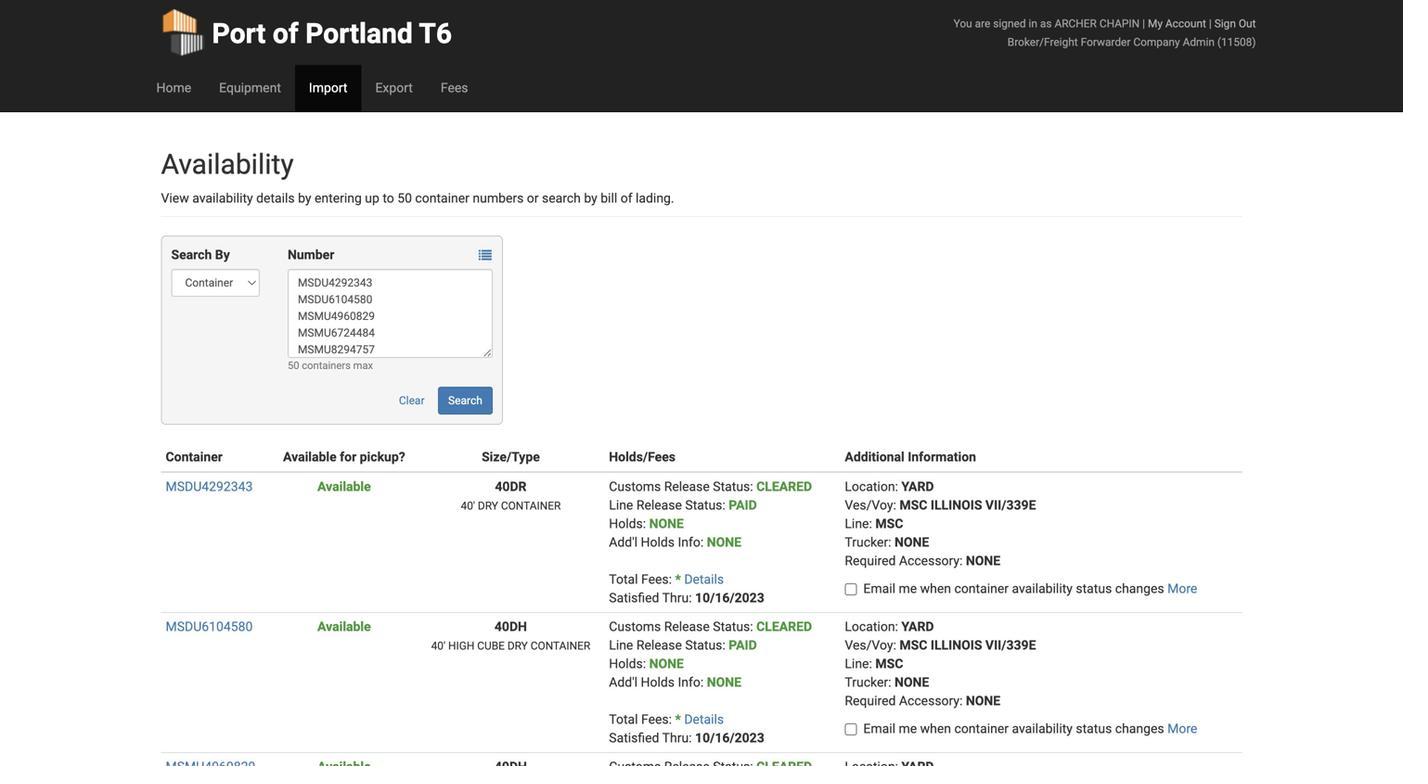 Task type: locate. For each thing, give the bounding box(es) containing it.
2 total fees: * details satisfied thru: 10/16/2023 from the top
[[609, 712, 765, 746]]

10/16/2023
[[695, 591, 765, 606], [695, 731, 765, 746]]

1 required from the top
[[845, 554, 896, 569]]

1 vertical spatial location : yard ves/voy: msc illinois vii/339e line: msc trucker: none required accessory : none
[[845, 620, 1036, 709]]

1 details from the top
[[684, 572, 724, 588]]

Number text field
[[288, 269, 493, 358]]

port of portland t6 link
[[161, 0, 452, 65]]

customs release status : cleared line release status : paid holds: none add'l holds info: none
[[609, 479, 812, 550], [609, 620, 812, 691]]

2 holds: from the top
[[609, 657, 646, 672]]

1 location from the top
[[845, 479, 895, 495]]

1 trucker: from the top
[[845, 535, 892, 550]]

email
[[864, 582, 896, 597], [864, 722, 896, 737]]

sign
[[1215, 17, 1236, 30]]

2 info: from the top
[[678, 675, 704, 691]]

1 yard from the top
[[902, 479, 934, 495]]

0 vertical spatial total
[[609, 572, 638, 588]]

40dr
[[495, 479, 527, 495]]

yard for 40dh
[[902, 620, 934, 635]]

numbers
[[473, 191, 524, 206]]

0 vertical spatial vii/339e
[[986, 498, 1036, 513]]

2 line from the top
[[609, 638, 633, 654]]

2 line: from the top
[[845, 657, 872, 672]]

0 vertical spatial illinois
[[931, 498, 983, 513]]

container
[[501, 500, 561, 513], [531, 640, 591, 653]]

cleared
[[757, 479, 812, 495], [757, 620, 812, 635]]

when
[[921, 582, 952, 597], [921, 722, 952, 737]]

0 vertical spatial thru:
[[662, 591, 692, 606]]

available
[[283, 450, 337, 465], [318, 479, 371, 495], [318, 620, 371, 635]]

1 vertical spatial changes
[[1116, 722, 1165, 737]]

of right port
[[273, 17, 299, 50]]

customs
[[609, 479, 661, 495], [609, 620, 661, 635]]

1 more link from the top
[[1168, 582, 1198, 597]]

1 vertical spatial dry
[[508, 640, 528, 653]]

2 changes from the top
[[1116, 722, 1165, 737]]

email me when container availability status changes more
[[864, 582, 1198, 597], [864, 722, 1198, 737]]

container down 40dr
[[501, 500, 561, 513]]

0 horizontal spatial by
[[298, 191, 311, 206]]

dry down '40dh'
[[508, 640, 528, 653]]

2 vertical spatial container
[[955, 722, 1009, 737]]

None checkbox
[[845, 584, 857, 596]]

1 vertical spatial ves/voy:
[[845, 638, 897, 654]]

more
[[1168, 582, 1198, 597], [1168, 722, 1198, 737]]

paid for 40dr
[[729, 498, 757, 513]]

1 vertical spatial yard
[[902, 620, 934, 635]]

vii/339e for 40dr
[[986, 498, 1036, 513]]

1 customs release status : cleared line release status : paid holds: none add'l holds info: none from the top
[[609, 479, 812, 550]]

0 vertical spatial line
[[609, 498, 633, 513]]

2 email me when container availability status changes more from the top
[[864, 722, 1198, 737]]

0 vertical spatial 40'
[[461, 500, 475, 513]]

clear
[[399, 395, 425, 408]]

1 vertical spatial email me when container availability status changes more
[[864, 722, 1198, 737]]

none
[[649, 517, 684, 532], [707, 535, 742, 550], [895, 535, 929, 550], [966, 554, 1001, 569], [649, 657, 684, 672], [707, 675, 742, 691], [895, 675, 929, 691], [966, 694, 1001, 709]]

total
[[609, 572, 638, 588], [609, 712, 638, 728]]

more for 40dh
[[1168, 722, 1198, 737]]

0 vertical spatial email me when container availability status changes more
[[864, 582, 1198, 597]]

0 vertical spatial required
[[845, 554, 896, 569]]

1 fees: from the top
[[641, 572, 672, 588]]

0 vertical spatial email
[[864, 582, 896, 597]]

container inside 40dh 40' high cube dry container
[[531, 640, 591, 653]]

0 vertical spatial container
[[415, 191, 470, 206]]

1 horizontal spatial 40'
[[461, 500, 475, 513]]

1 vertical spatial container
[[531, 640, 591, 653]]

trucker: for 40dh
[[845, 675, 892, 691]]

0 horizontal spatial |
[[1143, 17, 1146, 30]]

2 more link from the top
[[1168, 722, 1198, 737]]

by
[[298, 191, 311, 206], [584, 191, 598, 206]]

sign out link
[[1215, 17, 1256, 30]]

1 vertical spatial vii/339e
[[986, 638, 1036, 654]]

2 details link from the top
[[684, 712, 724, 728]]

0 vertical spatial customs release status : cleared line release status : paid holds: none add'l holds info: none
[[609, 479, 812, 550]]

1 vertical spatial holds
[[641, 675, 675, 691]]

1 vertical spatial email
[[864, 722, 896, 737]]

yard
[[902, 479, 934, 495], [902, 620, 934, 635]]

2 status from the top
[[1076, 722, 1112, 737]]

40' for 40dh
[[431, 640, 446, 653]]

search
[[171, 247, 212, 263], [448, 395, 483, 408]]

when for 40dh
[[921, 722, 952, 737]]

cube
[[477, 640, 505, 653]]

2 trucker: from the top
[[845, 675, 892, 691]]

0 horizontal spatial dry
[[478, 500, 498, 513]]

fees:
[[641, 572, 672, 588], [641, 712, 672, 728]]

1 vertical spatial container
[[955, 582, 1009, 597]]

2 when from the top
[[921, 722, 952, 737]]

40dh
[[495, 620, 527, 635]]

status for 40dh
[[1076, 722, 1112, 737]]

0 horizontal spatial search
[[171, 247, 212, 263]]

required
[[845, 554, 896, 569], [845, 694, 896, 709]]

1 total from the top
[[609, 572, 638, 588]]

as
[[1041, 17, 1052, 30]]

customs release status : cleared line release status : paid holds: none add'l holds info: none for 40dr
[[609, 479, 812, 550]]

dry down 40dr
[[478, 500, 498, 513]]

2 accessory from the top
[[899, 694, 960, 709]]

details for 40dh
[[684, 712, 724, 728]]

1 vertical spatial availability
[[1012, 582, 1073, 597]]

2 vertical spatial availability
[[1012, 722, 1073, 737]]

1 horizontal spatial of
[[621, 191, 633, 206]]

1 total fees: * details satisfied thru: 10/16/2023 from the top
[[609, 572, 765, 606]]

ves/voy:
[[845, 498, 897, 513], [845, 638, 897, 654]]

1 vertical spatial details link
[[684, 712, 724, 728]]

0 horizontal spatial 40'
[[431, 640, 446, 653]]

50 left containers
[[288, 360, 299, 372]]

2 * from the top
[[675, 712, 681, 728]]

1 add'l from the top
[[609, 535, 638, 550]]

40' inside 40dr 40' dry container
[[461, 500, 475, 513]]

line
[[609, 498, 633, 513], [609, 638, 633, 654]]

msdu6104580
[[166, 620, 253, 635]]

vii/339e
[[986, 498, 1036, 513], [986, 638, 1036, 654]]

0 vertical spatial available
[[283, 450, 337, 465]]

cleared for 40dh
[[757, 620, 812, 635]]

1 vertical spatial thru:
[[662, 731, 692, 746]]

2 10/16/2023 from the top
[[695, 731, 765, 746]]

1 line: from the top
[[845, 517, 872, 532]]

0 vertical spatial 10/16/2023
[[695, 591, 765, 606]]

2 vii/339e from the top
[[986, 638, 1036, 654]]

1 info: from the top
[[678, 535, 704, 550]]

| left my
[[1143, 17, 1146, 30]]

or
[[527, 191, 539, 206]]

export
[[375, 80, 413, 96]]

more link for 40dh
[[1168, 722, 1198, 737]]

availability
[[192, 191, 253, 206], [1012, 582, 1073, 597], [1012, 722, 1073, 737]]

0 vertical spatial 50
[[398, 191, 412, 206]]

0 vertical spatial dry
[[478, 500, 498, 513]]

2 location : yard ves/voy: msc illinois vii/339e line: msc trucker: none required accessory : none from the top
[[845, 620, 1036, 709]]

0 vertical spatial me
[[899, 582, 917, 597]]

1 vertical spatial search
[[448, 395, 483, 408]]

*
[[675, 572, 681, 588], [675, 712, 681, 728]]

0 vertical spatial cleared
[[757, 479, 812, 495]]

50
[[398, 191, 412, 206], [288, 360, 299, 372]]

1 10/16/2023 from the top
[[695, 591, 765, 606]]

by left the bill
[[584, 191, 598, 206]]

more link for 40dr
[[1168, 582, 1198, 597]]

my account link
[[1148, 17, 1207, 30]]

1 holds: from the top
[[609, 517, 646, 532]]

2 paid from the top
[[729, 638, 757, 654]]

1 vertical spatial fees:
[[641, 712, 672, 728]]

of
[[273, 17, 299, 50], [621, 191, 633, 206]]

0 vertical spatial info:
[[678, 535, 704, 550]]

1 me from the top
[[899, 582, 917, 597]]

1 vertical spatial accessory
[[899, 694, 960, 709]]

2 thru: from the top
[[662, 731, 692, 746]]

1 vertical spatial total fees: * details satisfied thru: 10/16/2023
[[609, 712, 765, 746]]

information
[[908, 450, 977, 465]]

1 vertical spatial required
[[845, 694, 896, 709]]

0 vertical spatial details
[[684, 572, 724, 588]]

changes for 40dh
[[1116, 722, 1165, 737]]

company
[[1134, 36, 1180, 49]]

1 paid from the top
[[729, 498, 757, 513]]

0 vertical spatial line:
[[845, 517, 872, 532]]

1 horizontal spatial search
[[448, 395, 483, 408]]

1 vertical spatial trucker:
[[845, 675, 892, 691]]

location for 40dh
[[845, 620, 895, 635]]

None checkbox
[[845, 724, 857, 736]]

0 vertical spatial location : yard ves/voy: msc illinois vii/339e line: msc trucker: none required accessory : none
[[845, 479, 1036, 569]]

2 more from the top
[[1168, 722, 1198, 737]]

when for 40dr
[[921, 582, 952, 597]]

0 vertical spatial *
[[675, 572, 681, 588]]

1 details link from the top
[[684, 572, 724, 588]]

search left by
[[171, 247, 212, 263]]

1 ves/voy: from the top
[[845, 498, 897, 513]]

container right cube
[[531, 640, 591, 653]]

1 horizontal spatial dry
[[508, 640, 528, 653]]

40' inside 40dh 40' high cube dry container
[[431, 640, 446, 653]]

0 vertical spatial details link
[[684, 572, 724, 588]]

email me when container availability status changes more for 40dh
[[864, 722, 1198, 737]]

fees button
[[427, 65, 482, 111]]

2 customs release status : cleared line release status : paid holds: none add'l holds info: none from the top
[[609, 620, 812, 691]]

more link
[[1168, 582, 1198, 597], [1168, 722, 1198, 737]]

paid
[[729, 498, 757, 513], [729, 638, 757, 654]]

accessory for 40dh
[[899, 694, 960, 709]]

50 right to
[[398, 191, 412, 206]]

total fees: * details satisfied thru: 10/16/2023
[[609, 572, 765, 606], [609, 712, 765, 746]]

dry inside 40dr 40' dry container
[[478, 500, 498, 513]]

1 vertical spatial 10/16/2023
[[695, 731, 765, 746]]

info: for 40dh
[[678, 675, 704, 691]]

1 changes from the top
[[1116, 582, 1165, 597]]

2 by from the left
[[584, 191, 598, 206]]

1 vertical spatial info:
[[678, 675, 704, 691]]

container
[[415, 191, 470, 206], [955, 582, 1009, 597], [955, 722, 1009, 737]]

msdu4292343 link
[[166, 479, 253, 495]]

line: for 40dr
[[845, 517, 872, 532]]

1 horizontal spatial by
[[584, 191, 598, 206]]

1 vertical spatial holds:
[[609, 657, 646, 672]]

0 vertical spatial holds
[[641, 535, 675, 550]]

1 vertical spatial add'l
[[609, 675, 638, 691]]

status
[[1076, 582, 1112, 597], [1076, 722, 1112, 737]]

0 vertical spatial paid
[[729, 498, 757, 513]]

1 accessory from the top
[[899, 554, 960, 569]]

1 vertical spatial of
[[621, 191, 633, 206]]

0 vertical spatial accessory
[[899, 554, 960, 569]]

40dr 40' dry container
[[461, 479, 561, 513]]

details link
[[684, 572, 724, 588], [684, 712, 724, 728]]

location : yard ves/voy: msc illinois vii/339e line: msc trucker: none required accessory : none for 40dh
[[845, 620, 1036, 709]]

0 vertical spatial status
[[1076, 582, 1112, 597]]

1 vertical spatial when
[[921, 722, 952, 737]]

1 cleared from the top
[[757, 479, 812, 495]]

2 vertical spatial available
[[318, 620, 371, 635]]

search inside button
[[448, 395, 483, 408]]

info: for 40dr
[[678, 535, 704, 550]]

of right the bill
[[621, 191, 633, 206]]

0 vertical spatial yard
[[902, 479, 934, 495]]

1 holds from the top
[[641, 535, 675, 550]]

line:
[[845, 517, 872, 532], [845, 657, 872, 672]]

|
[[1143, 17, 1146, 30], [1209, 17, 1212, 30]]

location
[[845, 479, 895, 495], [845, 620, 895, 635]]

1 customs from the top
[[609, 479, 661, 495]]

1 horizontal spatial |
[[1209, 17, 1212, 30]]

0 vertical spatial customs
[[609, 479, 661, 495]]

1 vertical spatial status
[[1076, 722, 1112, 737]]

2 cleared from the top
[[757, 620, 812, 635]]

1 thru: from the top
[[662, 591, 692, 606]]

1 when from the top
[[921, 582, 952, 597]]

view availability details by entering up to 50 container numbers or search by bill of lading.
[[161, 191, 674, 206]]

holds: for 40dr
[[609, 517, 646, 532]]

2 location from the top
[[845, 620, 895, 635]]

(11508)
[[1218, 36, 1256, 49]]

holds/fees
[[609, 450, 676, 465]]

search right clear button
[[448, 395, 483, 408]]

1 vertical spatial illinois
[[931, 638, 983, 654]]

2 me from the top
[[899, 722, 917, 737]]

:
[[750, 479, 753, 495], [895, 479, 899, 495], [723, 498, 726, 513], [960, 554, 963, 569], [750, 620, 753, 635], [895, 620, 899, 635], [723, 638, 726, 654], [960, 694, 963, 709]]

0 horizontal spatial of
[[273, 17, 299, 50]]

thru: for 40dr
[[662, 591, 692, 606]]

by right details
[[298, 191, 311, 206]]

satisfied for 40dh
[[609, 731, 660, 746]]

0 vertical spatial satisfied
[[609, 591, 660, 606]]

ves/voy: for 40dh
[[845, 638, 897, 654]]

0 vertical spatial more
[[1168, 582, 1198, 597]]

availability
[[161, 148, 294, 181]]

holds
[[641, 535, 675, 550], [641, 675, 675, 691]]

changes
[[1116, 582, 1165, 597], [1116, 722, 1165, 737]]

availability for 40dh
[[1012, 722, 1073, 737]]

accessory
[[899, 554, 960, 569], [899, 694, 960, 709]]

line for 40dh
[[609, 638, 633, 654]]

0 vertical spatial total fees: * details satisfied thru: 10/16/2023
[[609, 572, 765, 606]]

details link for 40dr
[[684, 572, 724, 588]]

2 details from the top
[[684, 712, 724, 728]]

1 email me when container availability status changes more from the top
[[864, 582, 1198, 597]]

1 vertical spatial paid
[[729, 638, 757, 654]]

2 illinois from the top
[[931, 638, 983, 654]]

0 vertical spatial more link
[[1168, 582, 1198, 597]]

0 vertical spatial container
[[501, 500, 561, 513]]

1 line from the top
[[609, 498, 633, 513]]

1 vertical spatial more link
[[1168, 722, 1198, 737]]

cleared for 40dr
[[757, 479, 812, 495]]

2 email from the top
[[864, 722, 896, 737]]

to
[[383, 191, 394, 206]]

1 vertical spatial total
[[609, 712, 638, 728]]

2 ves/voy: from the top
[[845, 638, 897, 654]]

1 vertical spatial 40'
[[431, 640, 446, 653]]

port of portland t6
[[212, 17, 452, 50]]

2 total from the top
[[609, 712, 638, 728]]

release
[[664, 479, 710, 495], [637, 498, 682, 513], [664, 620, 710, 635], [637, 638, 682, 654]]

available for pickup?
[[283, 450, 405, 465]]

1 vertical spatial *
[[675, 712, 681, 728]]

1 vertical spatial cleared
[[757, 620, 812, 635]]

1 satisfied from the top
[[609, 591, 660, 606]]

10/16/2023 for 40dr
[[695, 591, 765, 606]]

1 * from the top
[[675, 572, 681, 588]]

line for 40dr
[[609, 498, 633, 513]]

1 vertical spatial more
[[1168, 722, 1198, 737]]

line: for 40dh
[[845, 657, 872, 672]]

illinois for 40dh
[[931, 638, 983, 654]]

2 required from the top
[[845, 694, 896, 709]]

2 holds from the top
[[641, 675, 675, 691]]

2 fees: from the top
[[641, 712, 672, 728]]

2 add'l from the top
[[609, 675, 638, 691]]

1 vertical spatial details
[[684, 712, 724, 728]]

1 vertical spatial customs release status : cleared line release status : paid holds: none add'l holds info: none
[[609, 620, 812, 691]]

broker/freight
[[1008, 36, 1078, 49]]

1 status from the top
[[1076, 582, 1112, 597]]

fees: for 40dr
[[641, 572, 672, 588]]

0 vertical spatial add'l
[[609, 535, 638, 550]]

0 vertical spatial location
[[845, 479, 895, 495]]

0 vertical spatial holds:
[[609, 517, 646, 532]]

2 customs from the top
[[609, 620, 661, 635]]

| left sign at top
[[1209, 17, 1212, 30]]

0 vertical spatial trucker:
[[845, 535, 892, 550]]

1 illinois from the top
[[931, 498, 983, 513]]

1 vertical spatial customs
[[609, 620, 661, 635]]

you
[[954, 17, 973, 30]]

1 vertical spatial location
[[845, 620, 895, 635]]

2 yard from the top
[[902, 620, 934, 635]]

1 vertical spatial me
[[899, 722, 917, 737]]

0 vertical spatial ves/voy:
[[845, 498, 897, 513]]

trucker:
[[845, 535, 892, 550], [845, 675, 892, 691]]

40dh 40' high cube dry container
[[431, 620, 591, 653]]

me
[[899, 582, 917, 597], [899, 722, 917, 737]]

1 vii/339e from the top
[[986, 498, 1036, 513]]

1 vertical spatial line
[[609, 638, 633, 654]]

satisfied
[[609, 591, 660, 606], [609, 731, 660, 746]]

container
[[166, 450, 223, 465]]

2 satisfied from the top
[[609, 731, 660, 746]]

1 email from the top
[[864, 582, 896, 597]]

1 location : yard ves/voy: msc illinois vii/339e line: msc trucker: none required accessory : none from the top
[[845, 479, 1036, 569]]

home button
[[142, 65, 205, 111]]

1 more from the top
[[1168, 582, 1198, 597]]

0 vertical spatial search
[[171, 247, 212, 263]]

number
[[288, 247, 334, 263]]

illinois
[[931, 498, 983, 513], [931, 638, 983, 654]]



Task type: vqa. For each thing, say whether or not it's contained in the screenshot.
Type corresponding to Notification Type
no



Task type: describe. For each thing, give the bounding box(es) containing it.
container for 40dh
[[955, 722, 1009, 737]]

for
[[340, 450, 357, 465]]

customs for 40dh
[[609, 620, 661, 635]]

illinois for 40dr
[[931, 498, 983, 513]]

add'l for 40dh
[[609, 675, 638, 691]]

1 by from the left
[[298, 191, 311, 206]]

10/16/2023 for 40dh
[[695, 731, 765, 746]]

search for search
[[448, 395, 483, 408]]

yard for 40dr
[[902, 479, 934, 495]]

container for 40dr
[[955, 582, 1009, 597]]

by
[[215, 247, 230, 263]]

signed
[[994, 17, 1026, 30]]

search by
[[171, 247, 230, 263]]

port
[[212, 17, 266, 50]]

vii/339e for 40dh
[[986, 638, 1036, 654]]

show list image
[[479, 249, 492, 262]]

total fees: * details satisfied thru: 10/16/2023 for 40dr
[[609, 572, 765, 606]]

satisfied for 40dr
[[609, 591, 660, 606]]

trucker: for 40dr
[[845, 535, 892, 550]]

dry inside 40dh 40' high cube dry container
[[508, 640, 528, 653]]

thru: for 40dh
[[662, 731, 692, 746]]

forwarder
[[1081, 36, 1131, 49]]

import button
[[295, 65, 362, 111]]

bill
[[601, 191, 618, 206]]

archer
[[1055, 17, 1097, 30]]

in
[[1029, 17, 1038, 30]]

email me when container availability status changes more for 40dr
[[864, 582, 1198, 597]]

* for 40dh
[[675, 712, 681, 728]]

size/type
[[482, 450, 540, 465]]

home
[[156, 80, 191, 96]]

search button
[[438, 387, 493, 415]]

t6
[[419, 17, 452, 50]]

location for 40dr
[[845, 479, 895, 495]]

equipment button
[[205, 65, 295, 111]]

holds for 40dr
[[641, 535, 675, 550]]

ves/voy: for 40dr
[[845, 498, 897, 513]]

customs for 40dr
[[609, 479, 661, 495]]

total for 40dh
[[609, 712, 638, 728]]

details link for 40dh
[[684, 712, 724, 728]]

changes for 40dr
[[1116, 582, 1165, 597]]

msdu6104580 link
[[166, 620, 253, 635]]

1 horizontal spatial 50
[[398, 191, 412, 206]]

add'l for 40dr
[[609, 535, 638, 550]]

equipment
[[219, 80, 281, 96]]

0 horizontal spatial 50
[[288, 360, 299, 372]]

pickup?
[[360, 450, 405, 465]]

view
[[161, 191, 189, 206]]

customs release status : cleared line release status : paid holds: none add'l holds info: none for 40dh
[[609, 620, 812, 691]]

export button
[[362, 65, 427, 111]]

holds for 40dh
[[641, 675, 675, 691]]

import
[[309, 80, 348, 96]]

fees
[[441, 80, 468, 96]]

email for 40dh
[[864, 722, 896, 737]]

my
[[1148, 17, 1163, 30]]

1 | from the left
[[1143, 17, 1146, 30]]

lading.
[[636, 191, 674, 206]]

location : yard ves/voy: msc illinois vii/339e line: msc trucker: none required accessory : none for 40dr
[[845, 479, 1036, 569]]

containers
[[302, 360, 351, 372]]

entering
[[315, 191, 362, 206]]

status for 40dr
[[1076, 582, 1112, 597]]

details
[[256, 191, 295, 206]]

additional
[[845, 450, 905, 465]]

fees: for 40dh
[[641, 712, 672, 728]]

max
[[353, 360, 373, 372]]

required for 40dh
[[845, 694, 896, 709]]

clear button
[[389, 387, 435, 415]]

2 | from the left
[[1209, 17, 1212, 30]]

required for 40dr
[[845, 554, 896, 569]]

holds: for 40dh
[[609, 657, 646, 672]]

total fees: * details satisfied thru: 10/16/2023 for 40dh
[[609, 712, 765, 746]]

msdu4292343
[[166, 479, 253, 495]]

container inside 40dr 40' dry container
[[501, 500, 561, 513]]

account
[[1166, 17, 1207, 30]]

accessory for 40dr
[[899, 554, 960, 569]]

out
[[1239, 17, 1256, 30]]

me for 40dr
[[899, 582, 917, 597]]

you are signed in as archer chapin | my account | sign out broker/freight forwarder company admin (11508)
[[954, 17, 1256, 49]]

0 vertical spatial availability
[[192, 191, 253, 206]]

total for 40dr
[[609, 572, 638, 588]]

details for 40dr
[[684, 572, 724, 588]]

high
[[448, 640, 475, 653]]

* for 40dr
[[675, 572, 681, 588]]

additional information
[[845, 450, 977, 465]]

search
[[542, 191, 581, 206]]

0 vertical spatial of
[[273, 17, 299, 50]]

available for msdu4292343
[[318, 479, 371, 495]]

up
[[365, 191, 380, 206]]

available for msdu6104580
[[318, 620, 371, 635]]

search for search by
[[171, 247, 212, 263]]

email for 40dr
[[864, 582, 896, 597]]

40' for 40dr
[[461, 500, 475, 513]]

more for 40dr
[[1168, 582, 1198, 597]]

admin
[[1183, 36, 1215, 49]]

availability for 40dr
[[1012, 582, 1073, 597]]

50 containers max
[[288, 360, 373, 372]]

paid for 40dh
[[729, 638, 757, 654]]

portland
[[305, 17, 413, 50]]

me for 40dh
[[899, 722, 917, 737]]

are
[[975, 17, 991, 30]]

chapin
[[1100, 17, 1140, 30]]



